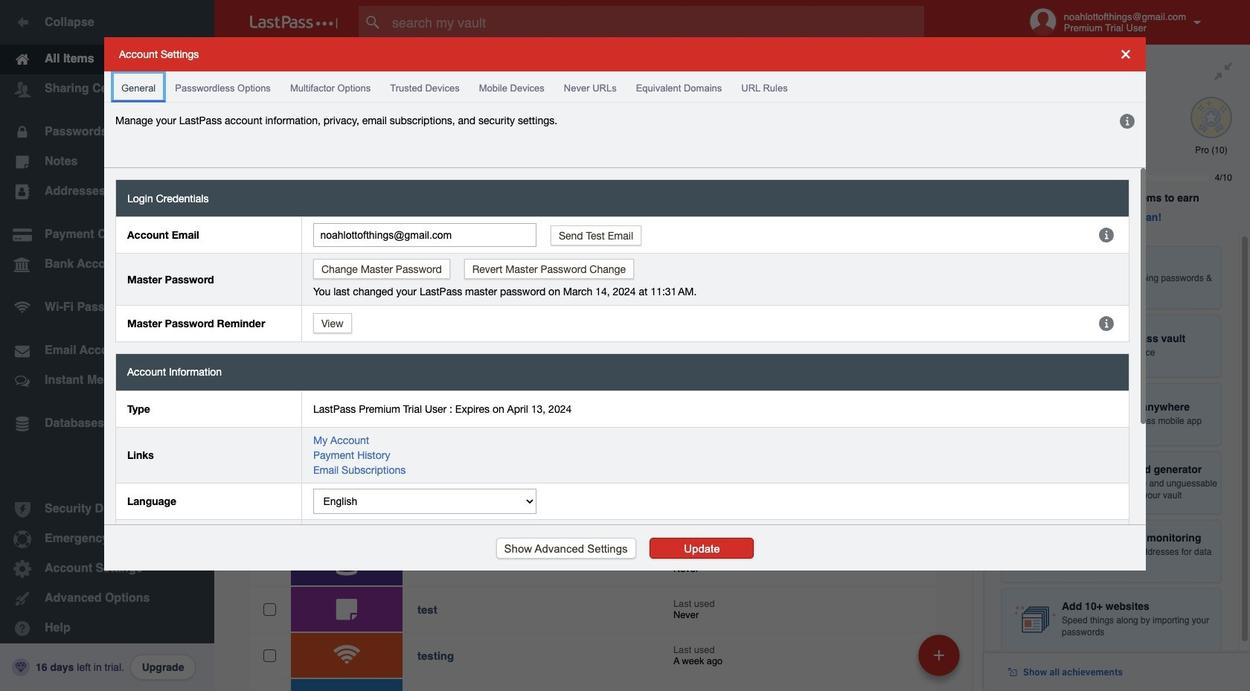 Task type: locate. For each thing, give the bounding box(es) containing it.
vault options navigation
[[214, 45, 984, 89]]

new item image
[[934, 650, 945, 661]]

search my vault text field
[[359, 6, 954, 39]]

Search search field
[[359, 6, 954, 39]]

new item navigation
[[913, 631, 969, 692]]



Task type: vqa. For each thing, say whether or not it's contained in the screenshot.
PASSWORD FIELD
no



Task type: describe. For each thing, give the bounding box(es) containing it.
main navigation navigation
[[0, 0, 214, 692]]

lastpass image
[[250, 16, 338, 29]]



